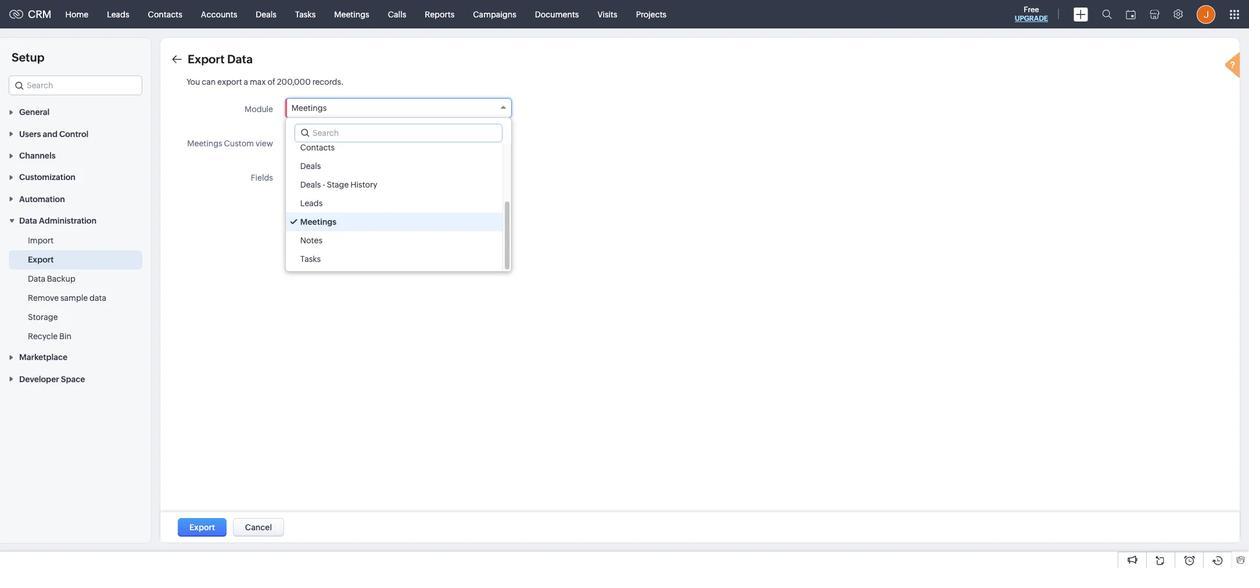 Task type: describe. For each thing, give the bounding box(es) containing it.
data
[[90, 294, 106, 303]]

marketplace button
[[0, 346, 151, 368]]

meetings inside field
[[292, 103, 327, 113]]

deals link
[[247, 0, 286, 28]]

storage link
[[28, 312, 58, 323]]

developer
[[19, 375, 59, 384]]

profile element
[[1190, 0, 1223, 28]]

accounts link
[[192, 0, 247, 28]]

setup
[[12, 51, 44, 64]]

channels button
[[0, 145, 151, 166]]

free
[[1024, 5, 1040, 14]]

Meetings field
[[285, 98, 512, 118]]

projects link
[[627, 0, 676, 28]]

projects
[[636, 10, 667, 19]]

space
[[61, 375, 85, 384]]

general
[[19, 108, 50, 117]]

stage
[[327, 180, 349, 189]]

marketplace
[[19, 353, 67, 362]]

documents link
[[526, 0, 588, 28]]

customization button
[[0, 166, 151, 188]]

visits
[[598, 10, 618, 19]]

calendar image
[[1126, 10, 1136, 19]]

import link
[[28, 235, 54, 246]]

and
[[43, 129, 58, 139]]

tasks link
[[286, 0, 325, 28]]

0 horizontal spatial view
[[256, 139, 273, 148]]

developer space
[[19, 375, 85, 384]]

campaigns link
[[464, 0, 526, 28]]

storage
[[28, 313, 58, 322]]

profile image
[[1197, 5, 1216, 24]]

deals - stage history
[[300, 180, 378, 189]]

crm
[[28, 8, 51, 20]]

data backup link
[[28, 273, 75, 285]]

meetings left custom on the top
[[187, 139, 222, 148]]

data for data administration
[[19, 216, 37, 226]]

cancel button
[[233, 518, 284, 537]]

free upgrade
[[1015, 5, 1049, 23]]

from
[[316, 172, 334, 181]]

200,000
[[277, 77, 311, 87]]

you can export a max of 200,000 records.
[[187, 77, 344, 87]]

1 vertical spatial search text field
[[295, 124, 502, 142]]

automation button
[[0, 188, 151, 210]]

tasks inside list box
[[300, 255, 321, 264]]

0 vertical spatial contacts
[[148, 10, 182, 19]]

0 vertical spatial export
[[188, 52, 225, 66]]

export link
[[28, 254, 54, 266]]

0 vertical spatial tasks
[[295, 10, 316, 19]]

general button
[[0, 101, 151, 123]]

0 vertical spatial leads
[[107, 10, 129, 19]]

leads inside list box
[[300, 199, 323, 208]]

export
[[217, 77, 242, 87]]

customization
[[19, 173, 76, 182]]

export for export link
[[28, 255, 54, 265]]

bin
[[59, 332, 71, 341]]

cancel
[[245, 523, 272, 532]]

0 vertical spatial data
[[227, 52, 253, 66]]

meetings left the calls link
[[334, 10, 370, 19]]

developer space button
[[0, 368, 151, 390]]

recycle bin
[[28, 332, 71, 341]]

notes
[[300, 236, 323, 245]]

accounts
[[201, 10, 237, 19]]

upgrade
[[1015, 15, 1049, 23]]

1 vertical spatial contacts
[[300, 143, 335, 152]]

-
[[323, 180, 325, 189]]

data administration
[[19, 216, 97, 226]]

2 vertical spatial deals
[[300, 180, 321, 189]]

module
[[245, 105, 273, 114]]

recycle bin link
[[28, 331, 71, 342]]

export button
[[178, 518, 227, 537]]

remove sample data
[[28, 294, 106, 303]]

users
[[19, 129, 41, 139]]

0 horizontal spatial search text field
[[9, 76, 142, 95]]

users and control
[[19, 129, 89, 139]]



Task type: locate. For each thing, give the bounding box(es) containing it.
tasks
[[295, 10, 316, 19], [300, 255, 321, 264]]

0 horizontal spatial fields
[[251, 173, 273, 183]]

1 horizontal spatial leads
[[300, 199, 323, 208]]

remove
[[28, 294, 59, 303]]

view right custom on the top
[[256, 139, 273, 148]]

2 vertical spatial export
[[189, 523, 215, 532]]

fields
[[292, 172, 314, 181], [251, 173, 273, 183]]

0 vertical spatial deals
[[256, 10, 277, 19]]

backup
[[47, 274, 75, 284]]

search image
[[1103, 9, 1113, 19]]

1 horizontal spatial fields
[[292, 172, 314, 181]]

contacts right the leads link at top left
[[148, 10, 182, 19]]

leads right home link
[[107, 10, 129, 19]]

1 vertical spatial export
[[28, 255, 54, 265]]

leads
[[107, 10, 129, 19], [300, 199, 323, 208]]

reports link
[[416, 0, 464, 28]]

contacts up "from"
[[300, 143, 335, 152]]

meetings inside list box
[[300, 217, 337, 227]]

search text field down meetings field at the left top of the page
[[295, 124, 502, 142]]

recycle
[[28, 332, 58, 341]]

deals
[[256, 10, 277, 19], [300, 162, 321, 171], [300, 180, 321, 189]]

records.
[[313, 77, 344, 87]]

meetings up notes
[[300, 217, 337, 227]]

max
[[250, 77, 266, 87]]

1 vertical spatial view
[[366, 172, 383, 181]]

fields from custom view
[[292, 172, 383, 181]]

export down import
[[28, 255, 54, 265]]

control
[[59, 129, 89, 139]]

reports
[[425, 10, 455, 19]]

home
[[65, 10, 88, 19]]

0 vertical spatial view
[[256, 139, 273, 148]]

deals left -
[[300, 180, 321, 189]]

1 vertical spatial tasks
[[300, 255, 321, 264]]

data inside region
[[28, 274, 45, 284]]

data administration button
[[0, 210, 151, 231]]

None field
[[9, 76, 142, 95]]

crm link
[[9, 8, 51, 20]]

you
[[187, 77, 200, 87]]

export inside button
[[189, 523, 215, 532]]

2 vertical spatial data
[[28, 274, 45, 284]]

export data
[[188, 52, 253, 66]]

administration
[[39, 216, 97, 226]]

1 vertical spatial deals
[[300, 162, 321, 171]]

fields down custom on the top
[[251, 173, 273, 183]]

deals up "from"
[[300, 162, 321, 171]]

data down export link
[[28, 274, 45, 284]]

history
[[351, 180, 378, 189]]

import
[[28, 236, 54, 245]]

visits link
[[588, 0, 627, 28]]

list box
[[286, 138, 511, 271]]

search text field up general dropdown button
[[9, 76, 142, 95]]

contacts
[[148, 10, 182, 19], [300, 143, 335, 152]]

Search text field
[[9, 76, 142, 95], [295, 124, 502, 142]]

documents
[[535, 10, 579, 19]]

data up "a"
[[227, 52, 253, 66]]

1 vertical spatial leads
[[300, 199, 323, 208]]

tasks right deals link
[[295, 10, 316, 19]]

custom
[[335, 172, 364, 181]]

calls
[[388, 10, 406, 19]]

tasks down notes
[[300, 255, 321, 264]]

data backup
[[28, 274, 75, 284]]

export for the export button
[[189, 523, 215, 532]]

deals left 'tasks' link at top left
[[256, 10, 277, 19]]

export left cancel button
[[189, 523, 215, 532]]

0 horizontal spatial leads
[[107, 10, 129, 19]]

create menu image
[[1074, 7, 1089, 21]]

export up can
[[188, 52, 225, 66]]

users and control button
[[0, 123, 151, 145]]

a
[[244, 77, 248, 87]]

fields for fields
[[251, 173, 273, 183]]

1 horizontal spatial view
[[366, 172, 383, 181]]

1 horizontal spatial search text field
[[295, 124, 502, 142]]

channels
[[19, 151, 56, 160]]

view
[[256, 139, 273, 148], [366, 172, 383, 181]]

meetings
[[334, 10, 370, 19], [292, 103, 327, 113], [187, 139, 222, 148], [300, 217, 337, 227]]

0 horizontal spatial contacts
[[148, 10, 182, 19]]

automation
[[19, 195, 65, 204]]

help image
[[1223, 51, 1246, 82]]

list box containing contacts
[[286, 138, 511, 271]]

home link
[[56, 0, 98, 28]]

sample
[[60, 294, 88, 303]]

data for data backup
[[28, 274, 45, 284]]

can
[[202, 77, 216, 87]]

export
[[188, 52, 225, 66], [28, 255, 54, 265], [189, 523, 215, 532]]

meetings down 200,000
[[292, 103, 327, 113]]

0 vertical spatial search text field
[[9, 76, 142, 95]]

data up import
[[19, 216, 37, 226]]

1 vertical spatial data
[[19, 216, 37, 226]]

export inside data administration region
[[28, 255, 54, 265]]

data
[[227, 52, 253, 66], [19, 216, 37, 226], [28, 274, 45, 284]]

create menu element
[[1067, 0, 1096, 28]]

view right custom
[[366, 172, 383, 181]]

remove sample data link
[[28, 292, 106, 304]]

leads down -
[[300, 199, 323, 208]]

fields left "from"
[[292, 172, 314, 181]]

data inside dropdown button
[[19, 216, 37, 226]]

meetings custom view
[[187, 139, 273, 148]]

contacts link
[[139, 0, 192, 28]]

fields for fields from custom view
[[292, 172, 314, 181]]

search element
[[1096, 0, 1119, 28]]

leads link
[[98, 0, 139, 28]]

data administration region
[[0, 231, 151, 346]]

meetings link
[[325, 0, 379, 28]]

of
[[268, 77, 275, 87]]

custom
[[224, 139, 254, 148]]

1 horizontal spatial contacts
[[300, 143, 335, 152]]

calls link
[[379, 0, 416, 28]]

campaigns
[[473, 10, 517, 19]]



Task type: vqa. For each thing, say whether or not it's contained in the screenshot.
the topmost Activities
no



